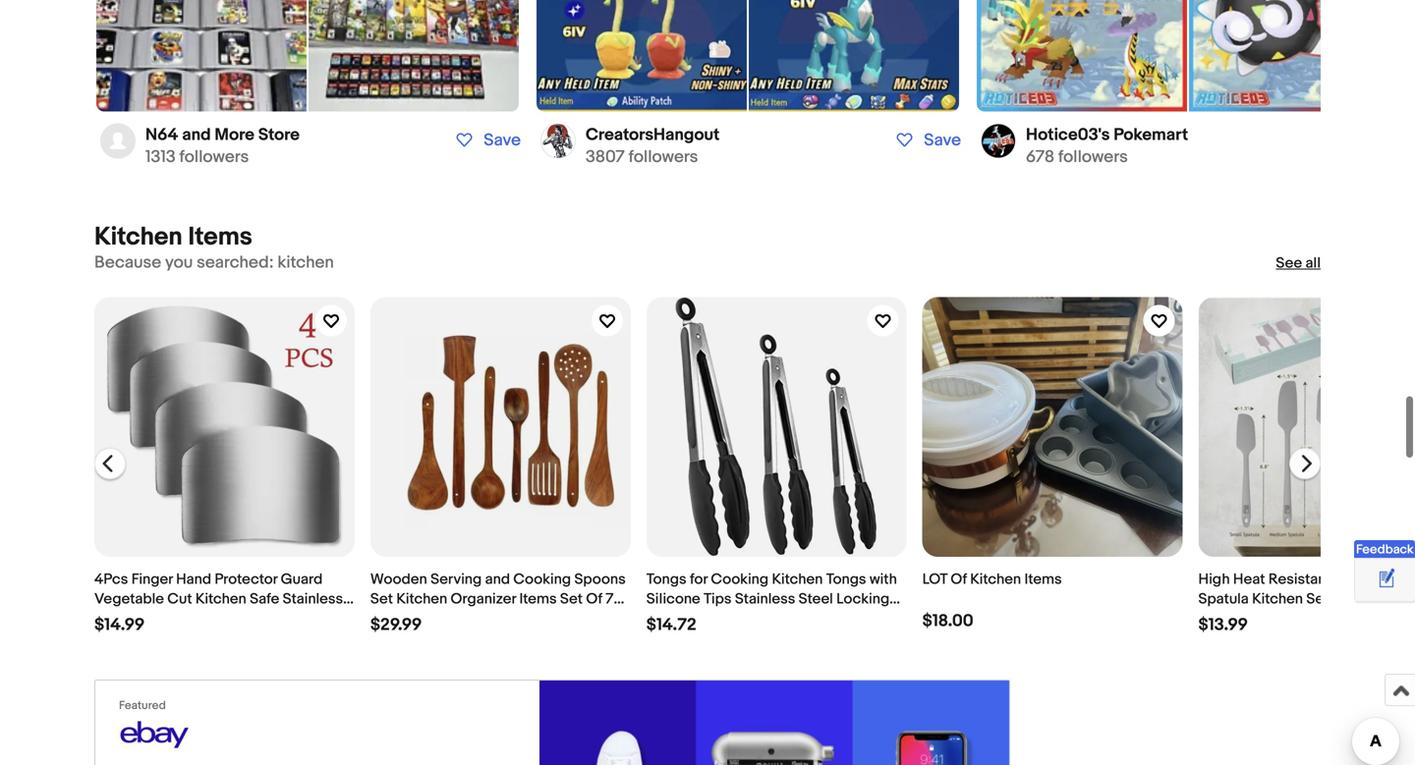 Task type: locate. For each thing, give the bounding box(es) containing it.
1 horizontal spatial cooking
[[711, 571, 769, 589]]

$18.00 text field
[[923, 612, 974, 632]]

and inside 'wooden serving and cooking spoons set kitchen organizer items set of 7 sheesham'
[[485, 571, 510, 589]]

creatorshangout 3807 followers
[[586, 125, 720, 168]]

0 vertical spatial items
[[188, 222, 252, 253]]

$29.99 text field
[[370, 616, 422, 636]]

followers inside n64 and more store 1313 followers
[[179, 147, 249, 168]]

tongs for cooking kitchen tongs with silicone tips stainless steel locking to...
[[647, 571, 897, 628]]

stainless down guard
[[283, 591, 343, 609]]

followers down more
[[179, 147, 249, 168]]

2 set from the left
[[560, 591, 583, 609]]

followers down creatorshangout
[[629, 147, 698, 168]]

followers inside creatorshangout 3807 followers
[[629, 147, 698, 168]]

steel down vegetable
[[94, 611, 129, 628]]

1 horizontal spatial followers
[[629, 147, 698, 168]]

3807
[[586, 147, 625, 168]]

0 horizontal spatial save
[[484, 130, 521, 151]]

1313
[[145, 147, 176, 168]]

hotice03's pokemart 678 followers
[[1026, 125, 1189, 168]]

safe
[[250, 591, 279, 609]]

stainless right tips
[[735, 591, 796, 609]]

$13.99
[[1199, 616, 1248, 636]]

1 horizontal spatial tongs
[[826, 571, 867, 589]]

save button
[[446, 129, 527, 152], [886, 129, 967, 152]]

1 save button from the left
[[446, 129, 527, 152]]

2 followers from the left
[[629, 147, 698, 168]]

2 save button from the left
[[886, 129, 967, 152]]

for
[[690, 571, 708, 589]]

1 save from the left
[[484, 130, 521, 151]]

sili
[[1398, 571, 1416, 589]]

finger
[[131, 571, 173, 589]]

0 horizontal spatial cooking
[[514, 571, 571, 589]]

tongs up silicone
[[647, 571, 687, 589]]

7
[[606, 591, 614, 609]]

1 followers from the left
[[179, 147, 249, 168]]

2 horizontal spatial followers
[[1059, 147, 1128, 168]]

searched:
[[197, 253, 274, 273]]

silicone
[[647, 591, 701, 609]]

0 vertical spatial steel
[[799, 591, 833, 609]]

0 horizontal spatial and
[[182, 125, 211, 145]]

kitchen inside 'wooden serving and cooking spoons set kitchen organizer items set of 7 sheesham'
[[396, 591, 447, 609]]

0 horizontal spatial items
[[188, 222, 252, 253]]

0 horizontal spatial of
[[586, 591, 603, 609]]

kitchen
[[278, 253, 334, 273]]

items
[[188, 222, 252, 253], [1025, 571, 1062, 589], [519, 591, 557, 609]]

steel left the 'locking'
[[799, 591, 833, 609]]

save button for n64 and more store
[[446, 129, 527, 152]]

0 vertical spatial of
[[951, 571, 967, 589]]

0 horizontal spatial followers
[[179, 147, 249, 168]]

premium
[[1335, 571, 1394, 589]]

1 tongs from the left
[[647, 571, 687, 589]]

1 stainless from the left
[[283, 591, 343, 609]]

lot
[[923, 571, 948, 589]]

0 horizontal spatial steel
[[94, 611, 129, 628]]

set
[[370, 591, 393, 609], [560, 591, 583, 609]]

kitchen items
[[94, 222, 252, 253]]

1 cooking from the left
[[514, 571, 571, 589]]

1 vertical spatial of
[[586, 591, 603, 609]]

2 tongs from the left
[[826, 571, 867, 589]]

featured
[[119, 700, 166, 713]]

sheesham
[[370, 611, 441, 628]]

678
[[1026, 147, 1055, 168]]

1 horizontal spatial save
[[924, 130, 961, 151]]

tongs up the 'locking'
[[826, 571, 867, 589]]

organizer
[[451, 591, 516, 609]]

steel
[[799, 591, 833, 609], [94, 611, 129, 628]]

creatorshangout
[[586, 125, 720, 145]]

with
[[870, 571, 897, 589]]

tips
[[704, 591, 732, 609]]

2 vertical spatial items
[[519, 591, 557, 609]]

stainless inside tongs for cooking kitchen tongs with silicone tips stainless steel locking to...
[[735, 591, 796, 609]]

2 stainless from the left
[[735, 591, 796, 609]]

heat
[[1234, 571, 1266, 589]]

of
[[951, 571, 967, 589], [586, 591, 603, 609]]

cooking
[[514, 571, 571, 589], [711, 571, 769, 589]]

kitchen items link
[[94, 222, 252, 253]]

1 horizontal spatial save button
[[886, 129, 967, 152]]

vegetable
[[94, 591, 164, 609]]

feedback
[[1357, 543, 1414, 558]]

set down wooden
[[370, 591, 393, 609]]

2 save from the left
[[924, 130, 961, 151]]

tool
[[132, 611, 160, 628]]

1 vertical spatial steel
[[94, 611, 129, 628]]

1 horizontal spatial steel
[[799, 591, 833, 609]]

cooking inside tongs for cooking kitchen tongs with silicone tips stainless steel locking to...
[[711, 571, 769, 589]]

kitchen inside tongs for cooking kitchen tongs with silicone tips stainless steel locking to...
[[772, 571, 823, 589]]

set down spoons
[[560, 591, 583, 609]]

kitchen
[[94, 222, 183, 253], [772, 571, 823, 589], [971, 571, 1022, 589], [196, 591, 246, 609], [396, 591, 447, 609]]

tongs
[[647, 571, 687, 589], [826, 571, 867, 589]]

and up organizer
[[485, 571, 510, 589]]

wooden
[[370, 571, 427, 589]]

save
[[484, 130, 521, 151], [924, 130, 961, 151]]

0 vertical spatial and
[[182, 125, 211, 145]]

because
[[94, 253, 161, 273]]

stainless
[[283, 591, 343, 609], [735, 591, 796, 609]]

0 horizontal spatial tongs
[[647, 571, 687, 589]]

1 vertical spatial and
[[485, 571, 510, 589]]

$14.72 text field
[[647, 616, 697, 636]]

cut
[[167, 591, 192, 609]]

and right the n64 on the left top of the page
[[182, 125, 211, 145]]

0 horizontal spatial stainless
[[283, 591, 343, 609]]

$29.99
[[370, 616, 422, 636]]

n64
[[145, 125, 178, 145]]

followers
[[179, 147, 249, 168], [629, 147, 698, 168], [1059, 147, 1128, 168]]

stainless inside 4pcs finger hand protector guard vegetable cut kitchen safe stainless steel tool
[[283, 591, 343, 609]]

1 horizontal spatial set
[[560, 591, 583, 609]]

2 horizontal spatial items
[[1025, 571, 1062, 589]]

protector
[[215, 571, 277, 589]]

of inside 'wooden serving and cooking spoons set kitchen organizer items set of 7 sheesham'
[[586, 591, 603, 609]]

more
[[215, 125, 255, 145]]

1 horizontal spatial of
[[951, 571, 967, 589]]

4pcs
[[94, 571, 128, 589]]

2 cooking from the left
[[711, 571, 769, 589]]

and
[[182, 125, 211, 145], [485, 571, 510, 589]]

cooking left spoons
[[514, 571, 571, 589]]

1 horizontal spatial items
[[519, 591, 557, 609]]

of right lot
[[951, 571, 967, 589]]

followers down the hotice03's
[[1059, 147, 1128, 168]]

3 followers from the left
[[1059, 147, 1128, 168]]

0 horizontal spatial save button
[[446, 129, 527, 152]]

n64 and more store 1313 followers
[[145, 125, 300, 168]]

1 horizontal spatial and
[[485, 571, 510, 589]]

cooking up tips
[[711, 571, 769, 589]]

of left 7
[[586, 591, 603, 609]]

to...
[[647, 611, 673, 628]]

lot of kitchen items
[[923, 571, 1062, 589]]

0 horizontal spatial set
[[370, 591, 393, 609]]

1 horizontal spatial stainless
[[735, 591, 796, 609]]

$14.99
[[94, 616, 145, 636]]



Task type: vqa. For each thing, say whether or not it's contained in the screenshot.
second 120V/240V
no



Task type: describe. For each thing, give the bounding box(es) containing it.
save for creatorshangout
[[924, 130, 961, 151]]

1 vertical spatial items
[[1025, 571, 1062, 589]]

$14.99 text field
[[94, 616, 145, 636]]

resistant
[[1269, 571, 1332, 589]]

see
[[1276, 254, 1303, 272]]

steel inside 4pcs finger hand protector guard vegetable cut kitchen safe stainless steel tool
[[94, 611, 129, 628]]

because you searched: kitchen element
[[94, 253, 334, 274]]

steel inside tongs for cooking kitchen tongs with silicone tips stainless steel locking to...
[[799, 591, 833, 609]]

wooden serving and cooking spoons set kitchen organizer items set of 7 sheesham
[[370, 571, 626, 628]]

save for n64 and more store
[[484, 130, 521, 151]]

high heat resistant premium sili
[[1199, 571, 1416, 628]]

all
[[1306, 254, 1321, 272]]

$14.72
[[647, 616, 697, 636]]

$13.99 text field
[[1199, 616, 1248, 636]]

you
[[165, 253, 193, 273]]

4pcs finger hand protector guard vegetable cut kitchen safe stainless steel tool
[[94, 571, 343, 628]]

guard
[[281, 571, 323, 589]]

$18.00
[[923, 612, 974, 632]]

locking
[[837, 591, 890, 609]]

hotice03's
[[1026, 125, 1110, 145]]

because you searched: kitchen
[[94, 253, 334, 273]]

1 set from the left
[[370, 591, 393, 609]]

hand
[[176, 571, 211, 589]]

and inside n64 and more store 1313 followers
[[182, 125, 211, 145]]

cooking inside 'wooden serving and cooking spoons set kitchen organizer items set of 7 sheesham'
[[514, 571, 571, 589]]

see all link
[[1276, 253, 1321, 273]]

spoons
[[575, 571, 626, 589]]

high
[[1199, 571, 1230, 589]]

items inside 'wooden serving and cooking spoons set kitchen organizer items set of 7 sheesham'
[[519, 591, 557, 609]]

followers inside hotice03's pokemart 678 followers
[[1059, 147, 1128, 168]]

pokemart
[[1114, 125, 1189, 145]]

kitchen inside 4pcs finger hand protector guard vegetable cut kitchen safe stainless steel tool
[[196, 591, 246, 609]]

store
[[258, 125, 300, 145]]

see all
[[1276, 254, 1321, 272]]

save button for creatorshangout
[[886, 129, 967, 152]]

featured link
[[94, 680, 1011, 766]]

serving
[[431, 571, 482, 589]]



